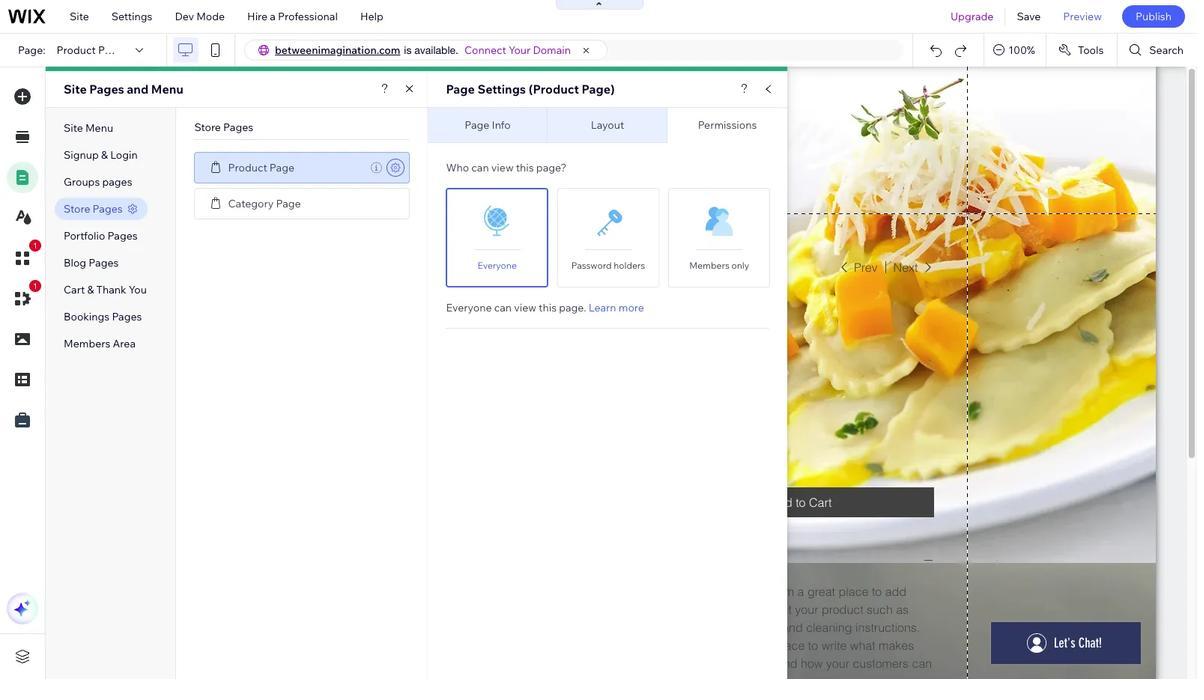 Task type: describe. For each thing, give the bounding box(es) containing it.
search
[[1150, 43, 1184, 57]]

page.
[[559, 301, 586, 315]]

save
[[1017, 10, 1041, 23]]

dev
[[175, 10, 194, 23]]

0 horizontal spatial store
[[64, 202, 90, 216]]

available.
[[415, 44, 458, 56]]

1 vertical spatial store pages
[[64, 202, 123, 216]]

page)
[[582, 82, 615, 97]]

info
[[492, 118, 511, 132]]

tools
[[1078, 43, 1104, 57]]

blog
[[64, 256, 86, 270]]

more
[[619, 301, 644, 315]]

mode
[[196, 10, 225, 23]]

search button
[[1118, 34, 1197, 67]]

can for who
[[471, 161, 489, 175]]

members for members only
[[690, 260, 730, 271]]

100% button
[[985, 34, 1046, 67]]

betweenimagination.com
[[275, 43, 400, 57]]

publish button
[[1122, 5, 1185, 28]]

this for page?
[[516, 161, 534, 175]]

is
[[404, 44, 412, 56]]

category
[[228, 197, 274, 210]]

a
[[270, 10, 276, 23]]

1 1 button from the top
[[7, 240, 41, 274]]

signup
[[64, 148, 99, 162]]

and
[[127, 82, 149, 97]]

connect
[[464, 43, 506, 57]]

everyone for everyone can view this page. learn more
[[446, 301, 492, 315]]

domain
[[533, 43, 571, 57]]

permissions
[[698, 118, 757, 132]]

preview button
[[1052, 0, 1113, 33]]

view for who
[[491, 161, 514, 175]]

hire
[[247, 10, 268, 23]]

portfolio pages
[[64, 229, 138, 243]]

preview
[[1063, 10, 1102, 23]]

page info
[[465, 118, 511, 132]]

site for site
[[70, 10, 89, 23]]

learn more link
[[589, 301, 644, 315]]

pages
[[102, 175, 132, 189]]

category page
[[228, 197, 301, 210]]

professional
[[278, 10, 338, 23]]

layout
[[591, 118, 624, 132]]

site for site pages and menu
[[64, 82, 87, 97]]

view for everyone
[[514, 301, 536, 315]]

& for cart
[[87, 283, 94, 297]]

hire a professional
[[247, 10, 338, 23]]

page left info
[[465, 118, 490, 132]]

page up site pages and menu
[[98, 43, 123, 57]]

page up page info
[[446, 82, 475, 97]]

groups
[[64, 175, 100, 189]]

0 vertical spatial product
[[57, 43, 96, 57]]

thank
[[96, 283, 126, 297]]

page right category in the top left of the page
[[276, 197, 301, 210]]

1 for 1st 1 button from the bottom of the page
[[33, 282, 38, 291]]

100%
[[1009, 43, 1035, 57]]

2 1 button from the top
[[7, 280, 41, 315]]

blog pages
[[64, 256, 119, 270]]

& for signup
[[101, 148, 108, 162]]

1 horizontal spatial settings
[[478, 82, 526, 97]]

everyone for everyone
[[478, 260, 517, 271]]

tools button
[[1047, 34, 1117, 67]]

only
[[732, 260, 749, 271]]

1 vertical spatial product
[[228, 161, 267, 174]]

your
[[509, 43, 531, 57]]

login
[[110, 148, 138, 162]]

upgrade
[[951, 10, 994, 23]]

0 vertical spatial menu
[[151, 82, 183, 97]]

1 horizontal spatial product page
[[228, 161, 294, 174]]

0 vertical spatial product page
[[57, 43, 123, 57]]



Task type: vqa. For each thing, say whether or not it's contained in the screenshot.
topmost SELL ONLINE link
no



Task type: locate. For each thing, give the bounding box(es) containing it.
1 for first 1 button from the top of the page
[[33, 241, 38, 250]]

signup & login
[[64, 148, 138, 162]]

0 vertical spatial site
[[70, 10, 89, 23]]

you
[[129, 283, 147, 297]]

product page up site pages and menu
[[57, 43, 123, 57]]

0 horizontal spatial menu
[[85, 121, 113, 135]]

& left login
[[101, 148, 108, 162]]

page up 'category page'
[[270, 161, 294, 174]]

1 vertical spatial everyone
[[446, 301, 492, 315]]

members only
[[690, 260, 749, 271]]

1 vertical spatial 1 button
[[7, 280, 41, 315]]

0 horizontal spatial product page
[[57, 43, 123, 57]]

members down bookings
[[64, 337, 110, 351]]

pages
[[89, 82, 124, 97], [223, 121, 253, 134], [93, 202, 123, 216], [108, 229, 138, 243], [89, 256, 119, 270], [112, 310, 142, 324]]

1 horizontal spatial this
[[539, 301, 557, 315]]

settings left "dev"
[[111, 10, 152, 23]]

product up site pages and menu
[[57, 43, 96, 57]]

members left the only
[[690, 260, 730, 271]]

1 left portfolio
[[33, 241, 38, 250]]

2 vertical spatial site
[[64, 121, 83, 135]]

0 horizontal spatial store pages
[[64, 202, 123, 216]]

members area
[[64, 337, 136, 351]]

product up category in the top left of the page
[[228, 161, 267, 174]]

0 horizontal spatial this
[[516, 161, 534, 175]]

0 horizontal spatial product
[[57, 43, 96, 57]]

1 horizontal spatial &
[[101, 148, 108, 162]]

can for everyone
[[494, 301, 512, 315]]

product
[[57, 43, 96, 57], [228, 161, 267, 174]]

settings
[[111, 10, 152, 23], [478, 82, 526, 97]]

portfolio
[[64, 229, 105, 243]]

1 horizontal spatial store pages
[[194, 121, 253, 134]]

1 vertical spatial can
[[494, 301, 512, 315]]

0 horizontal spatial members
[[64, 337, 110, 351]]

bookings pages
[[64, 310, 142, 324]]

page settings (product page)
[[446, 82, 615, 97]]

holders
[[614, 260, 645, 271]]

0 vertical spatial &
[[101, 148, 108, 162]]

product page
[[57, 43, 123, 57], [228, 161, 294, 174]]

0 horizontal spatial can
[[471, 161, 489, 175]]

view
[[491, 161, 514, 175], [514, 301, 536, 315]]

publish
[[1136, 10, 1172, 23]]

store
[[194, 121, 221, 134], [64, 202, 90, 216]]

password holders
[[571, 260, 645, 271]]

dev mode
[[175, 10, 225, 23]]

menu
[[151, 82, 183, 97], [85, 121, 113, 135]]

menu right and
[[151, 82, 183, 97]]

1 button left blog
[[7, 240, 41, 274]]

can left page.
[[494, 301, 512, 315]]

1 button
[[7, 240, 41, 274], [7, 280, 41, 315]]

who can view this page?
[[446, 161, 567, 175]]

store pages
[[194, 121, 253, 134], [64, 202, 123, 216]]

0 vertical spatial 1
[[33, 241, 38, 250]]

cart
[[64, 283, 85, 297]]

1 vertical spatial &
[[87, 283, 94, 297]]

view left page.
[[514, 301, 536, 315]]

password
[[571, 260, 612, 271]]

this left page?
[[516, 161, 534, 175]]

0 vertical spatial view
[[491, 161, 514, 175]]

groups pages
[[64, 175, 132, 189]]

1 vertical spatial site
[[64, 82, 87, 97]]

1 button left cart
[[7, 280, 41, 315]]

0 horizontal spatial settings
[[111, 10, 152, 23]]

settings up info
[[478, 82, 526, 97]]

2 1 from the top
[[33, 282, 38, 291]]

0 horizontal spatial &
[[87, 283, 94, 297]]

1 vertical spatial settings
[[478, 82, 526, 97]]

bookings
[[64, 310, 110, 324]]

(product
[[529, 82, 579, 97]]

can right who
[[471, 161, 489, 175]]

site menu
[[64, 121, 113, 135]]

this left page.
[[539, 301, 557, 315]]

page
[[98, 43, 123, 57], [446, 82, 475, 97], [465, 118, 490, 132], [270, 161, 294, 174], [276, 197, 301, 210]]

members for members area
[[64, 337, 110, 351]]

1 horizontal spatial product
[[228, 161, 267, 174]]

site pages and menu
[[64, 82, 183, 97]]

save button
[[1006, 0, 1052, 33]]

0 vertical spatial can
[[471, 161, 489, 175]]

everyone can view this page. learn more
[[446, 301, 644, 315]]

help
[[360, 10, 383, 23]]

1 vertical spatial view
[[514, 301, 536, 315]]

menu up signup & login
[[85, 121, 113, 135]]

1 vertical spatial product page
[[228, 161, 294, 174]]

1 horizontal spatial can
[[494, 301, 512, 315]]

1 horizontal spatial members
[[690, 260, 730, 271]]

1 vertical spatial members
[[64, 337, 110, 351]]

1 vertical spatial menu
[[85, 121, 113, 135]]

0 horizontal spatial view
[[491, 161, 514, 175]]

view down info
[[491, 161, 514, 175]]

1 1 from the top
[[33, 241, 38, 250]]

area
[[113, 337, 136, 351]]

0 vertical spatial store pages
[[194, 121, 253, 134]]

1 horizontal spatial view
[[514, 301, 536, 315]]

learn
[[589, 301, 616, 315]]

can
[[471, 161, 489, 175], [494, 301, 512, 315]]

0 vertical spatial 1 button
[[7, 240, 41, 274]]

0 vertical spatial everyone
[[478, 260, 517, 271]]

who
[[446, 161, 469, 175]]

1 horizontal spatial store
[[194, 121, 221, 134]]

site
[[70, 10, 89, 23], [64, 82, 87, 97], [64, 121, 83, 135]]

is available. connect your domain
[[404, 43, 571, 57]]

this
[[516, 161, 534, 175], [539, 301, 557, 315]]

1 vertical spatial this
[[539, 301, 557, 315]]

0 vertical spatial store
[[194, 121, 221, 134]]

0 vertical spatial members
[[690, 260, 730, 271]]

this for page.
[[539, 301, 557, 315]]

page?
[[536, 161, 567, 175]]

site for site menu
[[64, 121, 83, 135]]

1 left cart
[[33, 282, 38, 291]]

1 horizontal spatial menu
[[151, 82, 183, 97]]

1
[[33, 241, 38, 250], [33, 282, 38, 291]]

cart & thank you
[[64, 283, 147, 297]]

1 vertical spatial 1
[[33, 282, 38, 291]]

everyone
[[478, 260, 517, 271], [446, 301, 492, 315]]

0 vertical spatial this
[[516, 161, 534, 175]]

members
[[690, 260, 730, 271], [64, 337, 110, 351]]

0 vertical spatial settings
[[111, 10, 152, 23]]

1 vertical spatial store
[[64, 202, 90, 216]]

product page up 'category page'
[[228, 161, 294, 174]]

&
[[101, 148, 108, 162], [87, 283, 94, 297]]

& right cart
[[87, 283, 94, 297]]



